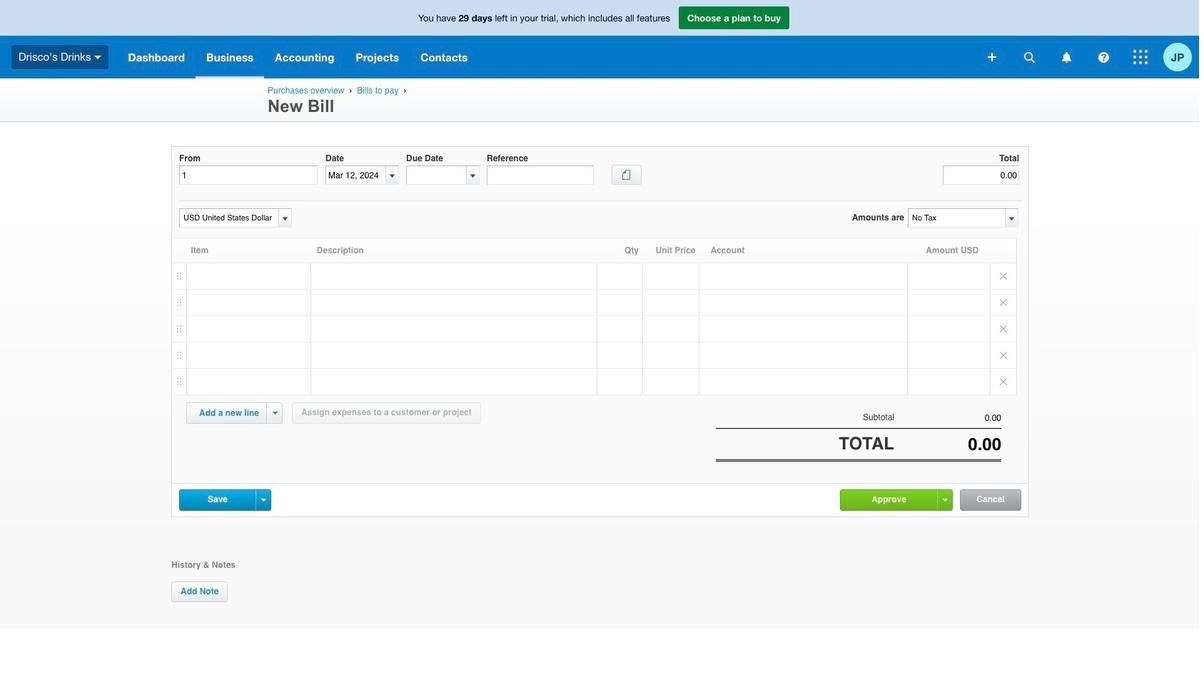 Task type: locate. For each thing, give the bounding box(es) containing it.
None text field
[[943, 166, 1019, 185], [326, 166, 385, 184], [407, 166, 466, 184], [180, 209, 276, 227], [894, 435, 1001, 455], [943, 166, 1019, 185], [326, 166, 385, 184], [407, 166, 466, 184], [180, 209, 276, 227], [894, 435, 1001, 455]]

svg image
[[1062, 52, 1071, 62], [95, 55, 102, 59]]

2 delete line item image from the top
[[991, 316, 1016, 342]]

banner
[[0, 0, 1199, 79]]

delete line item image
[[991, 263, 1016, 289], [991, 316, 1016, 342], [991, 343, 1016, 368], [991, 369, 1016, 395]]

0 horizontal spatial svg image
[[95, 55, 102, 59]]

svg image
[[1133, 50, 1148, 64], [1024, 52, 1035, 62], [1098, 52, 1109, 62], [988, 53, 996, 61]]

None text field
[[179, 166, 318, 185], [487, 166, 594, 185], [909, 209, 1004, 227], [894, 413, 1001, 423], [179, 166, 318, 185], [487, 166, 594, 185], [909, 209, 1004, 227], [894, 413, 1001, 423]]

more approve options... image
[[943, 499, 948, 501]]

3 delete line item image from the top
[[991, 343, 1016, 368]]



Task type: vqa. For each thing, say whether or not it's contained in the screenshot.
the topmost 'ITEM'
no



Task type: describe. For each thing, give the bounding box(es) containing it.
more add line options... image
[[272, 412, 277, 415]]

1 horizontal spatial svg image
[[1062, 52, 1071, 62]]

4 delete line item image from the top
[[991, 369, 1016, 395]]

1 delete line item image from the top
[[991, 263, 1016, 289]]

delete line item image
[[991, 290, 1016, 315]]

more save options... image
[[261, 499, 266, 501]]



